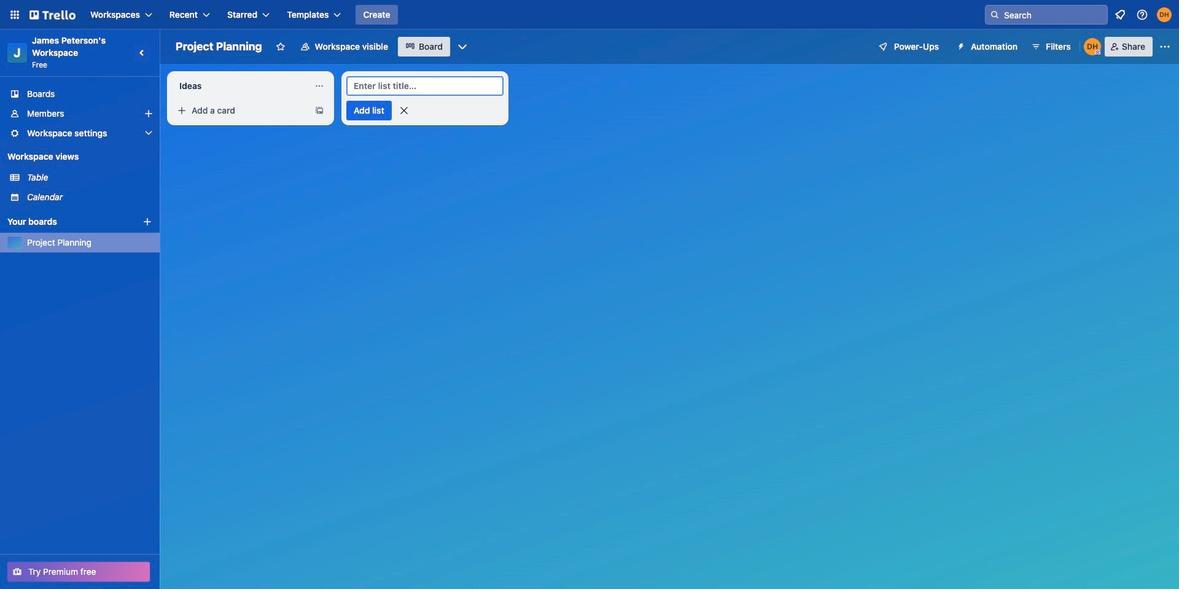 Task type: vqa. For each thing, say whether or not it's contained in the screenshot.
5th Nov 1 at 12:50 PM • on board Beyond Imagination from the top
no



Task type: describe. For each thing, give the bounding box(es) containing it.
dirk hardpeck (dirkhardpeck) image
[[1157, 7, 1172, 22]]

Search field
[[1000, 6, 1107, 23]]

open information menu image
[[1136, 9, 1149, 21]]

this member is an admin of this board. image
[[1095, 50, 1101, 55]]

workspace navigation collapse icon image
[[134, 44, 151, 61]]

dirk hardpeck (dirkhardpeck) image
[[1084, 38, 1101, 55]]

star or unstar board image
[[276, 42, 285, 52]]

customize views image
[[456, 41, 469, 53]]

add board image
[[142, 217, 152, 227]]

search image
[[990, 10, 1000, 20]]

back to home image
[[29, 5, 76, 25]]



Task type: locate. For each thing, give the bounding box(es) containing it.
cancel list editing image
[[398, 104, 410, 117]]

None text field
[[172, 76, 310, 96]]

Board name text field
[[170, 37, 268, 57]]

your boards with 1 items element
[[7, 214, 124, 229]]

0 notifications image
[[1113, 7, 1128, 22]]

primary element
[[0, 0, 1179, 29]]

create from template… image
[[314, 106, 324, 115]]

show menu image
[[1159, 41, 1171, 53]]

Enter list title… text field
[[346, 76, 504, 96]]



